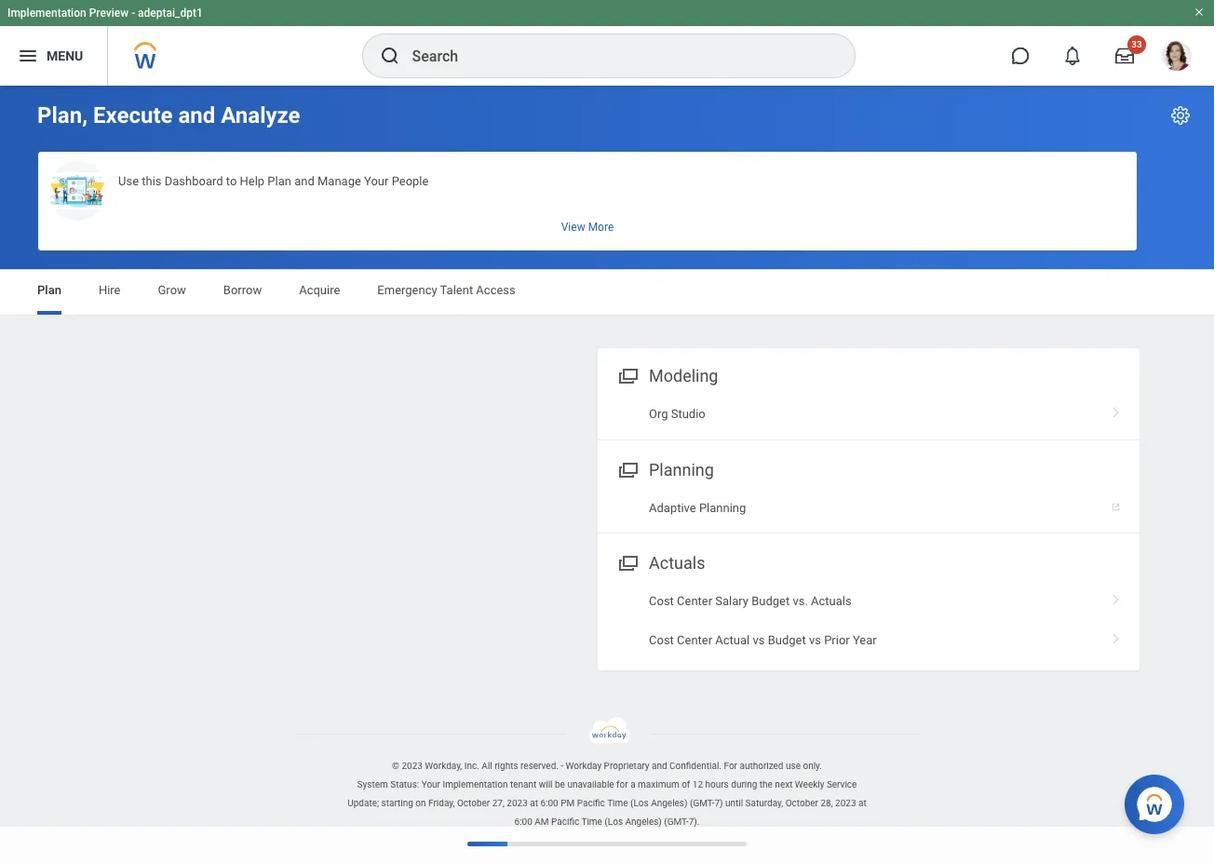 Task type: locate. For each thing, give the bounding box(es) containing it.
0 vertical spatial chevron right image
[[1105, 588, 1129, 607]]

footer
[[0, 717, 1215, 832]]

chevron right image
[[1105, 401, 1129, 419]]

0 horizontal spatial implementation
[[7, 7, 86, 20]]

plan
[[268, 174, 292, 188], [37, 283, 61, 297]]

0 vertical spatial cost
[[649, 594, 674, 608]]

(los down for
[[605, 817, 623, 827]]

-
[[131, 7, 135, 20], [561, 761, 564, 771]]

1 vertical spatial 6:00
[[515, 817, 533, 827]]

vs right actual
[[753, 633, 765, 647]]

chevron right image for cost center actual vs budget vs prior year
[[1105, 627, 1129, 645]]

1 vertical spatial (gmt-
[[664, 817, 689, 827]]

time down for
[[608, 798, 628, 809]]

analyze
[[221, 102, 300, 129]]

october left the 27,
[[457, 798, 490, 809]]

implementation inside menu banner
[[7, 7, 86, 20]]

1 horizontal spatial vs
[[809, 633, 822, 647]]

budget
[[752, 594, 790, 608], [768, 633, 806, 647]]

1 horizontal spatial 2023
[[507, 798, 528, 809]]

tenant
[[510, 780, 537, 790]]

1 chevron right image from the top
[[1105, 588, 1129, 607]]

1 vertical spatial (los
[[605, 817, 623, 827]]

weekly
[[795, 780, 825, 790]]

chevron right image inside the cost center actual vs budget vs prior year link
[[1105, 627, 1129, 645]]

of
[[682, 780, 691, 790]]

budget left vs. on the bottom right of page
[[752, 594, 790, 608]]

angeles) down a
[[626, 817, 662, 827]]

to
[[226, 174, 237, 188]]

0 horizontal spatial plan
[[37, 283, 61, 297]]

6:00 left am
[[515, 817, 533, 827]]

menu group image
[[615, 362, 640, 388], [615, 550, 640, 575]]

1 cost from the top
[[649, 594, 674, 608]]

12
[[693, 780, 703, 790]]

1 menu group image from the top
[[615, 362, 640, 388]]

at right 28,
[[859, 798, 867, 809]]

implementation inside © 2023 workday, inc. all rights reserved. - workday proprietary and confidential. for authorized use only. system status: your implementation tenant will be unavailable for a maximum of 12 hours during the next weekly service update; starting on friday, october 27, 2023 at 6:00 pm pacific time (los angeles) (gmt-7) until saturday, october 28, 2023 at 6:00 am pacific time (los angeles) (gmt-7).
[[443, 780, 508, 790]]

1 horizontal spatial october
[[786, 798, 819, 809]]

planning
[[649, 460, 714, 479], [700, 501, 746, 515]]

notifications large image
[[1064, 47, 1082, 65]]

0 horizontal spatial vs
[[753, 633, 765, 647]]

inbox large image
[[1116, 47, 1135, 65]]

1 horizontal spatial at
[[859, 798, 867, 809]]

0 vertical spatial 6:00
[[541, 798, 559, 809]]

ext link image
[[1110, 494, 1129, 513]]

manage
[[318, 174, 361, 188]]

prior
[[825, 633, 850, 647]]

pacific
[[577, 798, 605, 809], [552, 817, 580, 827]]

2023 right the 27,
[[507, 798, 528, 809]]

0 horizontal spatial -
[[131, 7, 135, 20]]

center left 'salary'
[[677, 594, 713, 608]]

at up am
[[530, 798, 538, 809]]

angeles)
[[651, 798, 688, 809], [626, 817, 662, 827]]

1 horizontal spatial your
[[422, 780, 441, 790]]

27,
[[492, 798, 505, 809]]

center for actual
[[677, 633, 713, 647]]

vs left prior
[[809, 633, 822, 647]]

2 horizontal spatial and
[[652, 761, 668, 771]]

0 vertical spatial (gmt-
[[690, 798, 715, 809]]

execute
[[93, 102, 173, 129]]

1 vertical spatial angeles)
[[626, 817, 662, 827]]

7)
[[715, 798, 723, 809]]

(los down a
[[631, 798, 649, 809]]

0 vertical spatial actuals
[[649, 553, 706, 573]]

1 vertical spatial cost
[[649, 633, 674, 647]]

implementation down inc.
[[443, 780, 508, 790]]

list containing cost center salary budget vs. actuals
[[598, 582, 1140, 660]]

update;
[[348, 798, 379, 809]]

be
[[555, 780, 565, 790]]

0 horizontal spatial time
[[582, 817, 603, 827]]

planning up the adaptive
[[649, 460, 714, 479]]

close environment banner image
[[1194, 7, 1205, 18]]

2 center from the top
[[677, 633, 713, 647]]

plan, execute and analyze
[[37, 102, 300, 129]]

0 horizontal spatial your
[[364, 174, 389, 188]]

modeling
[[649, 366, 719, 386]]

0 horizontal spatial at
[[530, 798, 538, 809]]

actuals
[[649, 553, 706, 573], [811, 594, 852, 608]]

0 horizontal spatial (gmt-
[[664, 817, 689, 827]]

1 vertical spatial budget
[[768, 633, 806, 647]]

1 horizontal spatial time
[[608, 798, 628, 809]]

center left actual
[[677, 633, 713, 647]]

pm
[[561, 798, 575, 809]]

tab list
[[19, 270, 1196, 315]]

implementation up 'menu' 'dropdown button'
[[7, 7, 86, 20]]

2 chevron right image from the top
[[1105, 627, 1129, 645]]

cost for cost center actual vs budget vs prior year
[[649, 633, 674, 647]]

0 vertical spatial plan
[[268, 174, 292, 188]]

october down 'weekly'
[[786, 798, 819, 809]]

your inside © 2023 workday, inc. all rights reserved. - workday proprietary and confidential. for authorized use only. system status: your implementation tenant will be unavailable for a maximum of 12 hours during the next weekly service update; starting on friday, october 27, 2023 at 6:00 pm pacific time (los angeles) (gmt-7) until saturday, october 28, 2023 at 6:00 am pacific time (los angeles) (gmt-7).
[[422, 780, 441, 790]]

1 horizontal spatial and
[[295, 174, 315, 188]]

time down "unavailable"
[[582, 817, 603, 827]]

budget down vs. on the bottom right of page
[[768, 633, 806, 647]]

0 horizontal spatial october
[[457, 798, 490, 809]]

hours
[[706, 780, 729, 790]]

2023 right the ©
[[402, 761, 423, 771]]

actuals down the adaptive
[[649, 553, 706, 573]]

authorized
[[740, 761, 784, 771]]

until
[[726, 798, 744, 809]]

footer containing © 2023 workday, inc. all rights reserved. - workday proprietary and confidential. for authorized use only. system status: your implementation tenant will be unavailable for a maximum of 12 hours during the next weekly service update; starting on friday, october 27, 2023 at 6:00 pm pacific time (los angeles) (gmt-7) until saturday, october 28, 2023 at 6:00 am pacific time (los angeles) (gmt-7).
[[0, 717, 1215, 832]]

1 vertical spatial chevron right image
[[1105, 627, 1129, 645]]

1 vertical spatial planning
[[700, 501, 746, 515]]

- inside © 2023 workday, inc. all rights reserved. - workday proprietary and confidential. for authorized use only. system status: your implementation tenant will be unavailable for a maximum of 12 hours during the next weekly service update; starting on friday, october 27, 2023 at 6:00 pm pacific time (los angeles) (gmt-7) until saturday, october 28, 2023 at 6:00 am pacific time (los angeles) (gmt-7).
[[561, 761, 564, 771]]

all
[[482, 761, 493, 771]]

1 horizontal spatial -
[[561, 761, 564, 771]]

emergency talent access
[[378, 283, 516, 297]]

studio
[[671, 407, 706, 421]]

0 horizontal spatial 2023
[[402, 761, 423, 771]]

access
[[476, 283, 516, 297]]

1 horizontal spatial implementation
[[443, 780, 508, 790]]

1 vertical spatial implementation
[[443, 780, 508, 790]]

1 horizontal spatial plan
[[268, 174, 292, 188]]

33 button
[[1105, 35, 1147, 76]]

(gmt- down 12
[[690, 798, 715, 809]]

your left people
[[364, 174, 389, 188]]

your inside button
[[364, 174, 389, 188]]

cost for cost center salary budget vs. actuals
[[649, 594, 674, 608]]

0 vertical spatial your
[[364, 174, 389, 188]]

- up be on the bottom left of page
[[561, 761, 564, 771]]

vs
[[753, 633, 765, 647], [809, 633, 822, 647]]

your up on
[[422, 780, 441, 790]]

org studio
[[649, 407, 706, 421]]

configure this page image
[[1170, 104, 1192, 127]]

use this dashboard to help plan and manage your people
[[118, 174, 429, 188]]

6:00
[[541, 798, 559, 809], [515, 817, 533, 827]]

cost
[[649, 594, 674, 608], [649, 633, 674, 647]]

1 vertical spatial menu group image
[[615, 550, 640, 575]]

plan right help
[[268, 174, 292, 188]]

2 cost from the top
[[649, 633, 674, 647]]

the
[[760, 780, 773, 790]]

and left manage at the top left of the page
[[295, 174, 315, 188]]

actuals right vs. on the bottom right of page
[[811, 594, 852, 608]]

1 horizontal spatial (gmt-
[[690, 798, 715, 809]]

0 vertical spatial center
[[677, 594, 713, 608]]

status:
[[391, 780, 419, 790]]

and
[[178, 102, 215, 129], [295, 174, 315, 188], [652, 761, 668, 771]]

0 vertical spatial implementation
[[7, 7, 86, 20]]

1 vertical spatial plan
[[37, 283, 61, 297]]

justify image
[[17, 45, 39, 67]]

starting
[[382, 798, 414, 809]]

1 horizontal spatial 6:00
[[541, 798, 559, 809]]

0 horizontal spatial actuals
[[649, 553, 706, 573]]

list
[[598, 582, 1140, 660]]

will
[[539, 780, 553, 790]]

org studio link
[[598, 395, 1140, 434]]

(los
[[631, 798, 649, 809], [605, 817, 623, 827]]

tab list containing plan
[[19, 270, 1196, 315]]

cost center salary budget vs. actuals
[[649, 594, 852, 608]]

chevron right image inside "cost center salary budget vs. actuals" link
[[1105, 588, 1129, 607]]

adaptive planning link
[[598, 489, 1140, 527]]

2 menu group image from the top
[[615, 550, 640, 575]]

2023 right 28,
[[836, 798, 857, 809]]

and up maximum
[[652, 761, 668, 771]]

time
[[608, 798, 628, 809], [582, 817, 603, 827]]

0 vertical spatial menu group image
[[615, 362, 640, 388]]

year
[[853, 633, 877, 647]]

1 horizontal spatial actuals
[[811, 594, 852, 608]]

pacific down pm
[[552, 817, 580, 827]]

at
[[530, 798, 538, 809], [859, 798, 867, 809]]

implementation
[[7, 7, 86, 20], [443, 780, 508, 790]]

org
[[649, 407, 668, 421]]

search image
[[379, 45, 401, 67]]

0 horizontal spatial (los
[[605, 817, 623, 827]]

0 vertical spatial -
[[131, 7, 135, 20]]

pacific down "unavailable"
[[577, 798, 605, 809]]

1 vertical spatial and
[[295, 174, 315, 188]]

(gmt- down of
[[664, 817, 689, 827]]

- right preview
[[131, 7, 135, 20]]

1 vertical spatial center
[[677, 633, 713, 647]]

6:00 left pm
[[541, 798, 559, 809]]

1 vertical spatial your
[[422, 780, 441, 790]]

0 vertical spatial budget
[[752, 594, 790, 608]]

plan left hire
[[37, 283, 61, 297]]

cost left 'salary'
[[649, 594, 674, 608]]

(gmt-
[[690, 798, 715, 809], [664, 817, 689, 827]]

and left analyze
[[178, 102, 215, 129]]

plan inside button
[[268, 174, 292, 188]]

0 vertical spatial planning
[[649, 460, 714, 479]]

chevron right image
[[1105, 588, 1129, 607], [1105, 627, 1129, 645]]

0 vertical spatial (los
[[631, 798, 649, 809]]

profile logan mcneil image
[[1163, 41, 1192, 75]]

1 vertical spatial -
[[561, 761, 564, 771]]

help
[[240, 174, 265, 188]]

0 vertical spatial time
[[608, 798, 628, 809]]

2 vertical spatial and
[[652, 761, 668, 771]]

service
[[827, 780, 857, 790]]

implementation preview -   adeptai_dpt1
[[7, 7, 203, 20]]

planning right the adaptive
[[700, 501, 746, 515]]

0 vertical spatial and
[[178, 102, 215, 129]]

1 center from the top
[[677, 594, 713, 608]]

rights
[[495, 761, 518, 771]]

cost left actual
[[649, 633, 674, 647]]

angeles) down maximum
[[651, 798, 688, 809]]

next
[[775, 780, 793, 790]]



Task type: vqa. For each thing, say whether or not it's contained in the screenshot.
bottommost The All
no



Task type: describe. For each thing, give the bounding box(es) containing it.
emergency
[[378, 283, 437, 297]]

menu button
[[0, 26, 107, 86]]

dashboard
[[165, 174, 223, 188]]

adaptive planning
[[649, 501, 746, 515]]

center for salary
[[677, 594, 713, 608]]

2 october from the left
[[786, 798, 819, 809]]

28,
[[821, 798, 833, 809]]

1 october from the left
[[457, 798, 490, 809]]

menu group image
[[615, 456, 640, 481]]

© 2023 workday, inc. all rights reserved. - workday proprietary and confidential. for authorized use only. system status: your implementation tenant will be unavailable for a maximum of 12 hours during the next weekly service update; starting on friday, october 27, 2023 at 6:00 pm pacific time (los angeles) (gmt-7) until saturday, october 28, 2023 at 6:00 am pacific time (los angeles) (gmt-7).
[[348, 761, 867, 827]]

1 vertical spatial actuals
[[811, 594, 852, 608]]

2 at from the left
[[859, 798, 867, 809]]

vs.
[[793, 594, 808, 608]]

chevron right image for cost center salary budget vs. actuals
[[1105, 588, 1129, 607]]

menu group image for actuals
[[615, 550, 640, 575]]

and inside button
[[295, 174, 315, 188]]

plan, execute and analyze main content
[[0, 86, 1215, 688]]

borrow
[[223, 283, 262, 297]]

on
[[416, 798, 426, 809]]

confidential.
[[670, 761, 722, 771]]

2 vs from the left
[[809, 633, 822, 647]]

talent
[[440, 283, 473, 297]]

only.
[[803, 761, 823, 771]]

reserved.
[[521, 761, 559, 771]]

saturday,
[[746, 798, 784, 809]]

0 horizontal spatial 6:00
[[515, 817, 533, 827]]

menu group image for modeling
[[615, 362, 640, 388]]

a
[[631, 780, 636, 790]]

unavailable
[[568, 780, 614, 790]]

adaptive
[[649, 501, 697, 515]]

maximum
[[638, 780, 680, 790]]

Search Workday  search field
[[412, 35, 817, 76]]

cost center salary budget vs. actuals link
[[598, 582, 1140, 621]]

and inside © 2023 workday, inc. all rights reserved. - workday proprietary and confidential. for authorized use only. system status: your implementation tenant will be unavailable for a maximum of 12 hours during the next weekly service update; starting on friday, october 27, 2023 at 6:00 pm pacific time (los angeles) (gmt-7) until saturday, october 28, 2023 at 6:00 am pacific time (los angeles) (gmt-7).
[[652, 761, 668, 771]]

33
[[1132, 39, 1143, 49]]

proprietary
[[604, 761, 650, 771]]

use
[[786, 761, 801, 771]]

adeptai_dpt1
[[138, 7, 203, 20]]

inc.
[[465, 761, 480, 771]]

0 vertical spatial pacific
[[577, 798, 605, 809]]

1 vertical spatial time
[[582, 817, 603, 827]]

use this dashboard to help plan and manage your people button
[[38, 152, 1137, 251]]

during
[[732, 780, 758, 790]]

grow
[[158, 283, 186, 297]]

am
[[535, 817, 549, 827]]

0 horizontal spatial and
[[178, 102, 215, 129]]

list inside plan, execute and analyze main content
[[598, 582, 1140, 660]]

workday
[[566, 761, 602, 771]]

tab list inside plan, execute and analyze main content
[[19, 270, 1196, 315]]

hire
[[99, 283, 121, 297]]

1 vertical spatial pacific
[[552, 817, 580, 827]]

system
[[357, 780, 388, 790]]

plan,
[[37, 102, 88, 129]]

menu
[[47, 48, 83, 63]]

1 horizontal spatial (los
[[631, 798, 649, 809]]

for
[[724, 761, 738, 771]]

people
[[392, 174, 429, 188]]

actual
[[716, 633, 750, 647]]

workday,
[[425, 761, 462, 771]]

©
[[392, 761, 400, 771]]

0 vertical spatial angeles)
[[651, 798, 688, 809]]

2 horizontal spatial 2023
[[836, 798, 857, 809]]

1 vs from the left
[[753, 633, 765, 647]]

acquire
[[299, 283, 340, 297]]

cost center actual vs budget vs prior year
[[649, 633, 877, 647]]

this
[[142, 174, 162, 188]]

cost center actual vs budget vs prior year link
[[598, 621, 1140, 660]]

1 at from the left
[[530, 798, 538, 809]]

menu banner
[[0, 0, 1215, 86]]

preview
[[89, 7, 129, 20]]

salary
[[716, 594, 749, 608]]

- inside menu banner
[[131, 7, 135, 20]]

friday,
[[429, 798, 455, 809]]

use
[[118, 174, 139, 188]]

7).
[[689, 817, 700, 827]]

for
[[617, 780, 628, 790]]



